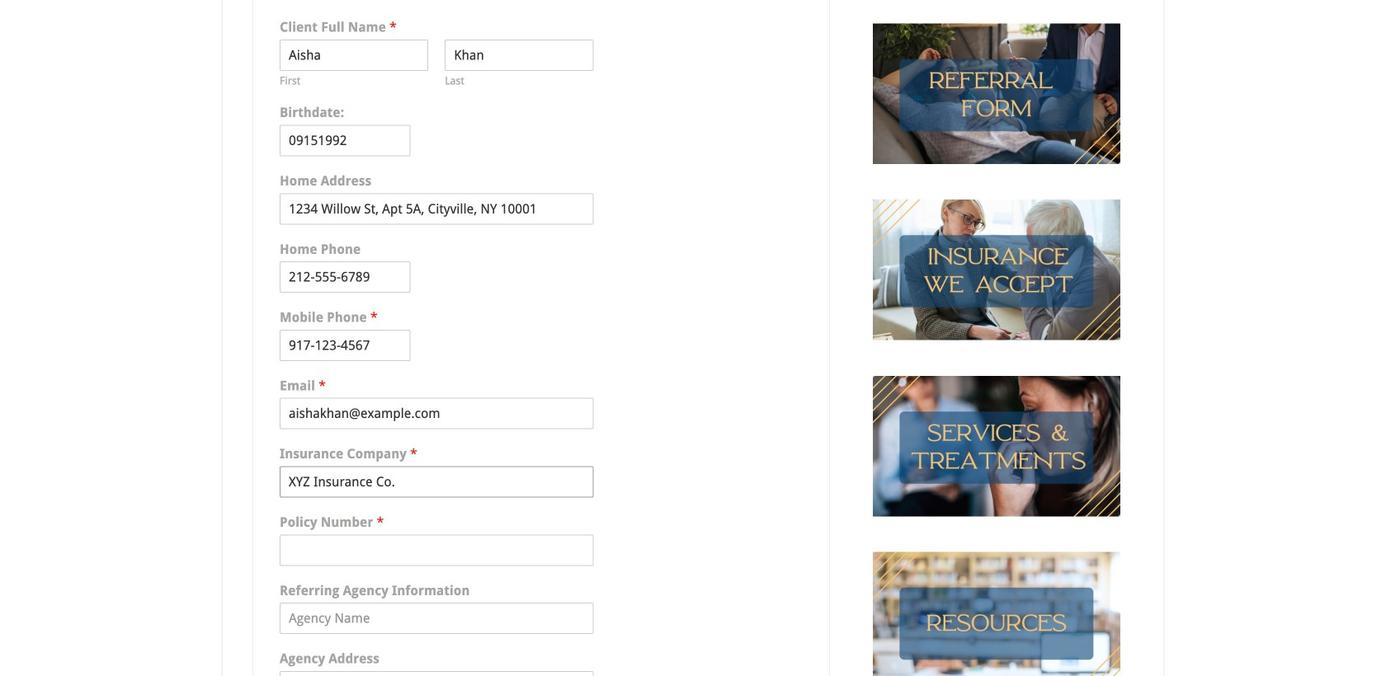 Task type: describe. For each thing, give the bounding box(es) containing it.
Agency Name text field
[[280, 603, 594, 635]]



Task type: locate. For each thing, give the bounding box(es) containing it.
None text field
[[280, 39, 428, 71], [280, 535, 594, 566], [280, 672, 594, 677], [280, 39, 428, 71], [280, 535, 594, 566], [280, 672, 594, 677]]

None email field
[[280, 398, 594, 430]]

None number field
[[280, 125, 410, 156]]

None text field
[[445, 39, 594, 71], [280, 193, 594, 225], [280, 262, 410, 293], [280, 330, 410, 361], [280, 467, 594, 498], [445, 39, 594, 71], [280, 193, 594, 225], [280, 262, 410, 293], [280, 330, 410, 361], [280, 467, 594, 498]]



